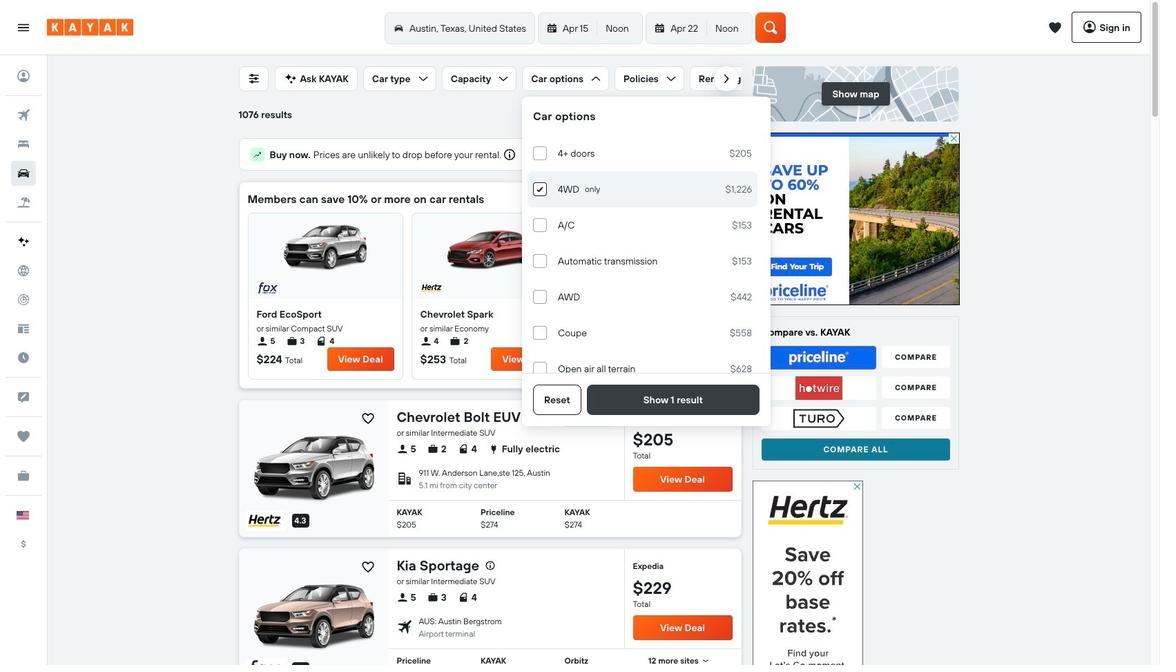Task type: describe. For each thing, give the bounding box(es) containing it.
search for flights image
[[11, 103, 36, 128]]

go to our blog image
[[11, 316, 36, 341]]

turo image
[[762, 407, 877, 430]]

1 advertisement element from the top
[[753, 133, 960, 305]]

united states (english) image
[[17, 511, 29, 519]]

fox logo image
[[257, 283, 279, 294]]

hotwire image
[[762, 376, 877, 400]]

vehicle type: intermediate suv - kia sportage or similar image
[[254, 575, 374, 656]]

vehicle type: intermediate suv - chevrolet bolt euv or similar image
[[254, 427, 374, 507]]

kayak for business new image
[[11, 463, 36, 488]]

find out the best time to travel image
[[11, 345, 36, 370]]

car agency: hertz image
[[246, 512, 282, 530]]

go to explore image
[[11, 258, 36, 283]]

buick regal car image
[[613, 219, 696, 274]]

hertz logo image
[[420, 283, 442, 294]]



Task type: locate. For each thing, give the bounding box(es) containing it.
track a flight image
[[11, 287, 36, 312]]

0 vertical spatial advertisement element
[[753, 133, 960, 305]]

search for cars image
[[11, 161, 36, 186]]

navigation menu image
[[17, 20, 30, 34]]

1 vertical spatial advertisement element
[[753, 481, 863, 665]]

search for packages image
[[11, 190, 36, 215]]

trips image
[[11, 424, 36, 449]]

ford ecosport car image
[[284, 219, 367, 274]]

list
[[257, 335, 394, 347], [420, 335, 558, 347], [397, 439, 560, 459], [397, 588, 477, 607]]

car agency: fox image
[[246, 660, 282, 665]]

2 advertisement element from the top
[[753, 481, 863, 665]]

chevrolet spark car image
[[448, 219, 531, 274]]

advertisement element
[[753, 133, 960, 305], [753, 481, 863, 665]]

priceline image
[[762, 346, 877, 370]]

expedia logo image
[[659, 193, 714, 204]]

None search field
[[383, 12, 756, 44]]

submit feedback about our site image
[[11, 385, 36, 410]]

sign in image
[[11, 64, 36, 88]]

None field
[[389, 501, 741, 537], [389, 649, 741, 665], [389, 501, 741, 537], [389, 649, 741, 665]]

search for hotels image
[[11, 132, 36, 157]]



Task type: vqa. For each thing, say whether or not it's contained in the screenshot.
left list item
no



